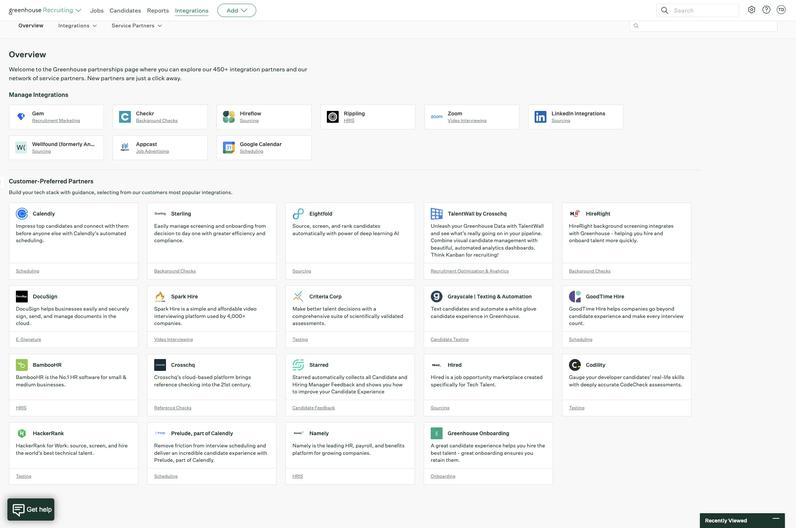Task type: describe. For each thing, give the bounding box(es) containing it.
screen, inside the source, screen, and rank candidates automatically with power of deep learning ai
[[312, 223, 330, 229]]

candidate texting
[[431, 336, 469, 342]]

manage
[[9, 91, 32, 98]]

else
[[51, 230, 61, 236]]

job
[[136, 148, 144, 154]]

an
[[172, 450, 178, 456]]

background for hireright background screening integrates with greenhouse - helping you hire and onboard talent more quickly.
[[569, 268, 594, 274]]

platform inside crosschq's cloud-based platform brings reference checking into the 21st century.
[[214, 374, 234, 380]]

- inside hireright background screening integrates with greenhouse - helping you hire and onboard talent more quickly.
[[611, 230, 613, 236]]

for inside the bamboohr is the no.1 hr software for small & medium businesses.
[[101, 374, 107, 380]]

platform inside spark hire is a simple and affordable video interviewing platform used by 4,000+ companies.
[[185, 313, 206, 319]]

of inside remove friction from interview scheduling and deliver an incredible candidate experience with prelude, part of calendly.
[[187, 457, 191, 463]]

the inside namely is the leading hr, payroll, and benefits platform for growing companies.
[[317, 442, 325, 449]]

talent inside hireright background screening integrates with greenhouse - helping you hire and onboard talent more quickly.
[[591, 237, 605, 243]]

companies. inside namely is the leading hr, payroll, and benefits platform for growing companies.
[[343, 450, 371, 456]]

skills
[[672, 374, 684, 380]]

calendar
[[259, 141, 282, 147]]

is for bamboohr is the no.1 hr software for small & medium businesses.
[[45, 374, 49, 380]]

hire for hackerrank for work: source, screen, and hire the world's best technical talent.
[[118, 442, 128, 449]]

hired for hired is a job opportunity marketplace created specifically for tech talent.
[[431, 374, 444, 380]]

1 horizontal spatial great
[[461, 450, 474, 456]]

0 vertical spatial prelude,
[[171, 430, 192, 436]]

and inside unleash your greenhouse data with talentwall and see what's really going on in your pipeline. combine visual candidate management with beautiful, automated analytics dashboards. think kanban for recruiting!
[[431, 230, 440, 236]]

screening for hire
[[624, 223, 648, 229]]

experience inside text candidates and automate a white glove candidate experience in greenhouse.
[[456, 313, 483, 319]]

them
[[116, 223, 129, 229]]

make
[[292, 305, 306, 312]]

and inside welcome to the greenhouse partnerships page where you can explore our 450+ integration partners and our network of service partners. new partners are just a click away.
[[286, 66, 297, 73]]

for inside hackerrank for work: source, screen, and hire the world's best technical talent.
[[47, 442, 53, 449]]

spark for spark hire is a simple and affordable video interviewing platform used by 4,000+ companies.
[[154, 305, 169, 312]]

with inside remove friction from interview scheduling and deliver an incredible candidate experience with prelude, part of calendly.
[[257, 450, 267, 456]]

world's
[[25, 450, 42, 456]]

experience inside a great candidate experience helps you hire the best talent - great onboarding ensures you retain them.
[[475, 442, 501, 449]]

in inside the docusign helps businesses easily and securely sign, send, and manage documents in the cloud.
[[103, 313, 107, 319]]

hireright for hireright background screening integrates with greenhouse - helping you hire and onboard talent more quickly.
[[569, 223, 592, 229]]

software
[[79, 374, 100, 380]]

greenhouse inside welcome to the greenhouse partnerships page where you can explore our 450+ integration partners and our network of service partners. new partners are just a click away.
[[53, 66, 87, 73]]

hire for goodtime hire
[[614, 293, 624, 300]]

source,
[[292, 223, 311, 229]]

td button
[[775, 4, 787, 16]]

really
[[467, 230, 481, 236]]

and inside impress top candidates and connect with them before anyone else with calendly's automated scheduling.
[[74, 223, 83, 229]]

talent inside a great candidate experience helps you hire the best talent - great onboarding ensures you retain them.
[[443, 450, 457, 456]]

you right ensures
[[525, 450, 533, 456]]

deliver
[[154, 450, 171, 456]]

reference
[[154, 405, 175, 410]]

with inside easily manage screening and onboarding from decision to day one with greater efficiency and compliance.
[[202, 230, 212, 236]]

1 vertical spatial texting
[[453, 336, 469, 342]]

experience
[[357, 388, 385, 395]]

hris for namely is the leading hr, payroll, and benefits platform for growing companies.
[[292, 473, 303, 479]]

easily
[[83, 305, 97, 312]]

is inside spark hire is a simple and affordable video interviewing platform used by 4,000+ companies.
[[181, 305, 185, 312]]

1 horizontal spatial &
[[485, 268, 489, 274]]

hire for goodtime hire helps companies go beyond candidate experience and make every interview count.
[[596, 305, 606, 312]]

just
[[136, 74, 146, 82]]

hireflow
[[240, 110, 261, 116]]

0 vertical spatial texting
[[477, 293, 496, 300]]

suite
[[331, 313, 343, 319]]

candidate inside a great candidate experience helps you hire the best talent - great onboarding ensures you retain them.
[[450, 442, 474, 449]]

brings
[[236, 374, 251, 380]]

viewed
[[728, 517, 747, 524]]

0 horizontal spatial onboarding
[[431, 473, 455, 479]]

assessments. for comprehensive
[[292, 320, 326, 326]]

a great candidate experience helps you hire the best talent - great onboarding ensures you retain them.
[[431, 442, 545, 463]]

connect
[[84, 223, 103, 229]]

best inside a great candidate experience helps you hire the best talent - great onboarding ensures you retain them.
[[431, 450, 441, 456]]

in inside unleash your greenhouse data with talentwall and see what's really going on in your pipeline. combine visual candidate management with beautiful, automated analytics dashboards. think kanban for recruiting!
[[504, 230, 508, 236]]

in inside text candidates and automate a white glove candidate experience in greenhouse.
[[484, 313, 488, 319]]

background checks for easily manage screening and onboarding from decision to day one with greater efficiency and compliance.
[[154, 268, 196, 274]]

and inside remove friction from interview scheduling and deliver an incredible candidate experience with prelude, part of calendly.
[[257, 442, 266, 449]]

of inside the make better talent decisions with a comprehensive suite of scientifically validated assessments.
[[344, 313, 348, 319]]

analytics
[[490, 268, 509, 274]]

manage integrations
[[9, 91, 68, 98]]

background inside "checkr background checks"
[[136, 118, 161, 123]]

1 horizontal spatial partners
[[132, 22, 155, 29]]

you inside starred automatically collects all candidate and hiring manager feedback and shows you how to improve your candidate experience
[[383, 381, 391, 387]]

greater
[[213, 230, 231, 236]]

hire for spark hire
[[187, 293, 198, 300]]

sourcing inside "linkedin integrations sourcing"
[[552, 118, 570, 123]]

automate
[[481, 305, 504, 312]]

candidates inside the source, screen, and rank candidates automatically with power of deep learning ai
[[354, 223, 380, 229]]

for inside unleash your greenhouse data with talentwall and see what's really going on in your pipeline. combine visual candidate management with beautiful, automated analytics dashboards. think kanban for recruiting!
[[466, 252, 472, 258]]

improve
[[299, 388, 318, 395]]

optimization
[[458, 268, 484, 274]]

1 horizontal spatial calendly
[[211, 430, 233, 436]]

starred for starred
[[309, 362, 329, 368]]

scheduling inside the google calendar scheduling
[[240, 148, 263, 154]]

helps inside a great candidate experience helps you hire the best talent - great onboarding ensures you retain them.
[[503, 442, 516, 449]]

automated inside impress top candidates and connect with them before anyone else with calendly's automated scheduling.
[[100, 230, 126, 236]]

checks for crosschq's cloud-based platform brings reference checking into the 21st century.
[[176, 405, 192, 410]]

1 horizontal spatial by
[[476, 211, 482, 217]]

sourcing inside wellfound (formerly angellist talent) sourcing
[[32, 148, 51, 154]]

1 vertical spatial video
[[154, 336, 166, 342]]

talentwall inside unleash your greenhouse data with talentwall and see what's really going on in your pipeline. combine visual candidate management with beautiful, automated analytics dashboards. think kanban for recruiting!
[[518, 223, 544, 229]]

0 vertical spatial from
[[120, 189, 131, 195]]

small
[[109, 374, 122, 380]]

hired is a job opportunity marketplace created specifically for tech talent.
[[431, 374, 543, 387]]

1 vertical spatial overview
[[9, 49, 46, 59]]

bamboohr for bamboohr
[[33, 362, 62, 368]]

and inside text candidates and automate a white glove candidate experience in greenhouse.
[[470, 305, 480, 312]]

helps inside goodtime hire helps companies go beyond candidate experience and make every interview count.
[[607, 305, 620, 312]]

1 horizontal spatial our
[[202, 66, 212, 73]]

spark hire
[[171, 293, 198, 300]]

with inside 'gauge your developer candidates' real-life skills with deeply accurate codecheck assessments.'
[[569, 381, 579, 387]]

going
[[482, 230, 496, 236]]

|
[[474, 293, 476, 300]]

candidate down improve
[[292, 405, 314, 410]]

configure image
[[747, 5, 756, 14]]

1 vertical spatial recruitment
[[431, 268, 457, 274]]

scientifically
[[350, 313, 380, 319]]

candidates link
[[110, 7, 141, 14]]

send,
[[29, 313, 42, 319]]

helps inside the docusign helps businesses easily and securely sign, send, and manage documents in the cloud.
[[41, 305, 54, 312]]

how
[[393, 381, 403, 387]]

1 horizontal spatial partners
[[261, 66, 285, 73]]

interviewing
[[154, 313, 184, 319]]

td
[[778, 7, 784, 12]]

reports
[[147, 7, 169, 14]]

namely for namely
[[309, 430, 329, 436]]

a inside hired is a job opportunity marketplace created specifically for tech talent.
[[450, 374, 453, 380]]

candidate down the collects
[[331, 388, 356, 395]]

candidates inside text candidates and automate a white glove candidate experience in greenhouse.
[[443, 305, 469, 312]]

the inside hackerrank for work: source, screen, and hire the world's best technical talent.
[[16, 450, 24, 456]]

google
[[240, 141, 258, 147]]

1 vertical spatial interviewing
[[167, 336, 193, 342]]

your for unleash
[[452, 223, 462, 229]]

candidate inside goodtime hire helps companies go beyond candidate experience and make every interview count.
[[569, 313, 593, 319]]

eightfold
[[309, 211, 332, 217]]

a inside welcome to the greenhouse partnerships page where you can explore our 450+ integration partners and our network of service partners. new partners are just a click away.
[[148, 74, 151, 82]]

automation
[[502, 293, 532, 300]]

interviewing inside the zoom video interviewing
[[461, 118, 487, 123]]

manage inside the docusign helps businesses easily and securely sign, send, and manage documents in the cloud.
[[54, 313, 73, 319]]

best inside hackerrank for work: source, screen, and hire the world's best technical talent.
[[43, 450, 54, 456]]

calendly's
[[74, 230, 99, 236]]

to inside welcome to the greenhouse partnerships page where you can explore our 450+ integration partners and our network of service partners. new partners are just a click away.
[[36, 66, 41, 73]]

codility
[[586, 362, 605, 368]]

bamboohr for bamboohr is the no.1 hr software for small & medium businesses.
[[16, 374, 44, 380]]

testing for hackerrank for work: source, screen, and hire the world's best technical talent.
[[16, 473, 31, 479]]

job
[[454, 374, 462, 380]]

greenhouse recruiting image
[[9, 6, 75, 15]]

scheduling
[[229, 442, 256, 449]]

quickly.
[[619, 237, 638, 243]]

is for hired is a job opportunity marketplace created specifically for tech talent.
[[445, 374, 449, 380]]

experience inside goodtime hire helps companies go beyond candidate experience and make every interview count.
[[594, 313, 621, 319]]

into
[[202, 381, 211, 387]]

450+
[[213, 66, 228, 73]]

zoom video interviewing
[[448, 110, 487, 123]]

2 vertical spatial integrations
[[33, 91, 68, 98]]

service
[[112, 22, 131, 29]]

helping
[[614, 230, 633, 236]]

service partners link
[[112, 22, 155, 29]]

ai
[[394, 230, 399, 236]]

2 horizontal spatial &
[[497, 293, 501, 300]]

1 vertical spatial integrations
[[58, 22, 90, 29]]

where
[[140, 66, 157, 73]]

testing for make better talent decisions with a comprehensive suite of scientifically validated assessments.
[[292, 336, 308, 342]]

0 horizontal spatial partners
[[68, 178, 93, 185]]

greenhouse onboarding
[[448, 430, 509, 436]]

candidate down text
[[431, 336, 452, 342]]

talentwall by crosschq
[[448, 211, 507, 217]]

easily
[[154, 223, 169, 229]]

source, screen, and rank candidates automatically with power of deep learning ai
[[292, 223, 399, 236]]

0 vertical spatial integrations link
[[175, 7, 209, 14]]

hire inside hireright background screening integrates with greenhouse - helping you hire and onboard talent more quickly.
[[644, 230, 653, 236]]

text candidates and automate a white glove candidate experience in greenhouse.
[[431, 305, 536, 319]]

away.
[[166, 74, 182, 82]]

incredible
[[179, 450, 203, 456]]

interview inside goodtime hire helps companies go beyond candidate experience and make every interview count.
[[661, 313, 684, 319]]

and inside hireright background screening integrates with greenhouse - helping you hire and onboard talent more quickly.
[[654, 230, 663, 236]]

& inside the bamboohr is the no.1 hr software for small & medium businesses.
[[123, 374, 126, 380]]

part inside remove friction from interview scheduling and deliver an incredible candidate experience with prelude, part of calendly.
[[176, 457, 186, 463]]

to inside starred automatically collects all candidate and hiring manager feedback and shows you how to improve your candidate experience
[[292, 388, 297, 395]]

1 vertical spatial partners
[[101, 74, 125, 82]]

integration
[[230, 66, 260, 73]]

calendly.
[[193, 457, 215, 463]]

greenhouse.
[[489, 313, 520, 319]]

a inside text candidates and automate a white glove candidate experience in greenhouse.
[[505, 305, 508, 312]]

automated inside unleash your greenhouse data with talentwall and see what's really going on in your pipeline. combine visual candidate management with beautiful, automated analytics dashboards. think kanban for recruiting!
[[455, 244, 481, 251]]

rippling
[[344, 110, 365, 116]]

docusign helps businesses easily and securely sign, send, and manage documents in the cloud.
[[16, 305, 129, 326]]

kanban
[[446, 252, 465, 258]]

data
[[494, 223, 506, 229]]

background for easily manage screening and onboarding from decision to day one with greater efficiency and compliance.
[[154, 268, 180, 274]]

marketplace
[[493, 374, 523, 380]]

build
[[9, 189, 21, 195]]

hire for a great candidate experience helps you hire the best talent - great onboarding ensures you retain them.
[[527, 442, 536, 449]]

background checks for hireright background screening integrates with greenhouse - helping you hire and onboard talent more quickly.
[[569, 268, 611, 274]]

of inside the source, screen, and rank candidates automatically with power of deep learning ai
[[354, 230, 359, 236]]

0 horizontal spatial our
[[133, 189, 141, 195]]

checks inside "checkr background checks"
[[162, 118, 178, 123]]

0 horizontal spatial integrations link
[[58, 22, 90, 29]]

starred automatically collects all candidate and hiring manager feedback and shows you how to improve your candidate experience
[[292, 374, 407, 395]]

partners.
[[61, 74, 86, 82]]

the inside the bamboohr is the no.1 hr software for small & medium businesses.
[[50, 374, 58, 380]]

1 horizontal spatial part
[[194, 430, 204, 436]]



Task type: locate. For each thing, give the bounding box(es) containing it.
by inside spark hire is a simple and affordable video interviewing platform used by 4,000+ companies.
[[220, 313, 226, 319]]

and inside namely is the leading hr, payroll, and benefits platform for growing companies.
[[375, 442, 384, 449]]

2 best from the left
[[431, 450, 441, 456]]

starred inside starred automatically collects all candidate and hiring manager feedback and shows you how to improve your candidate experience
[[292, 374, 311, 380]]

1 vertical spatial &
[[497, 293, 501, 300]]

starred for starred automatically collects all candidate and hiring manager feedback and shows you how to improve your candidate experience
[[292, 374, 311, 380]]

candidate up shows
[[372, 374, 397, 380]]

assessments. inside 'gauge your developer candidates' real-life skills with deeply accurate codecheck assessments.'
[[649, 381, 682, 387]]

hired inside hired is a job opportunity marketplace created specifically for tech talent.
[[431, 374, 444, 380]]

you up ensures
[[517, 442, 526, 449]]

click
[[152, 74, 165, 82]]

management
[[494, 237, 526, 243]]

integrations
[[575, 110, 605, 116]]

grayscale | texting & automation
[[448, 293, 532, 300]]

0 vertical spatial screen,
[[312, 223, 330, 229]]

candidate inside unleash your greenhouse data with talentwall and see what's really going on in your pipeline. combine visual candidate management with beautiful, automated analytics dashboards. think kanban for recruiting!
[[469, 237, 493, 243]]

automatically inside the source, screen, and rank candidates automatically with power of deep learning ai
[[292, 230, 325, 236]]

of up remove friction from interview scheduling and deliver an incredible candidate experience with prelude, part of calendly.
[[205, 430, 210, 436]]

1 vertical spatial feedback
[[315, 405, 335, 410]]

1 vertical spatial interview
[[206, 442, 228, 449]]

greenhouse down the background
[[580, 230, 610, 236]]

1 horizontal spatial from
[[193, 442, 204, 449]]

2 vertical spatial from
[[193, 442, 204, 449]]

integrations right reports link
[[175, 7, 209, 14]]

manager
[[309, 381, 330, 387]]

0 vertical spatial video
[[448, 118, 460, 123]]

decisions
[[338, 305, 361, 312]]

1 vertical spatial talent
[[323, 305, 337, 312]]

retain
[[431, 457, 445, 463]]

0 horizontal spatial automated
[[100, 230, 126, 236]]

integrations.
[[202, 189, 233, 195]]

can
[[169, 66, 179, 73]]

1 horizontal spatial testing
[[292, 336, 308, 342]]

0 vertical spatial -
[[611, 230, 613, 236]]

0 horizontal spatial partners
[[101, 74, 125, 82]]

greenhouse up them.
[[448, 430, 478, 436]]

scheduling down google
[[240, 148, 263, 154]]

0 vertical spatial great
[[436, 442, 448, 449]]

your for gauge
[[586, 374, 597, 380]]

is down spark hire
[[181, 305, 185, 312]]

0 vertical spatial &
[[485, 268, 489, 274]]

greenhouse inside hireright background screening integrates with greenhouse - helping you hire and onboard talent more quickly.
[[580, 230, 610, 236]]

companies
[[621, 305, 648, 312]]

scheduling for goodtime hire helps companies go beyond candidate experience and make every interview count.
[[569, 336, 593, 342]]

your for build
[[22, 189, 33, 195]]

tech
[[467, 381, 478, 387]]

screen, inside hackerrank for work: source, screen, and hire the world's best technical talent.
[[89, 442, 107, 449]]

your up management
[[510, 230, 520, 236]]

and inside spark hire is a simple and affordable video interviewing platform used by 4,000+ companies.
[[207, 305, 217, 312]]

checks for hireright background screening integrates with greenhouse - helping you hire and onboard talent more quickly.
[[595, 268, 611, 274]]

remove friction from interview scheduling and deliver an incredible candidate experience with prelude, part of calendly.
[[154, 442, 267, 463]]

1 vertical spatial integrations link
[[58, 22, 90, 29]]

you up click at the left of page
[[158, 66, 168, 73]]

hackerrank up work:
[[33, 430, 64, 436]]

prelude, inside remove friction from interview scheduling and deliver an incredible candidate experience with prelude, part of calendly.
[[154, 457, 175, 463]]

hire down goodtime hire
[[596, 305, 606, 312]]

texting
[[477, 293, 496, 300], [453, 336, 469, 342]]

2 horizontal spatial to
[[292, 388, 297, 395]]

best right world's
[[43, 450, 54, 456]]

1 horizontal spatial recruitment
[[431, 268, 457, 274]]

partners up 'guidance,'
[[68, 178, 93, 185]]

docusign up sign,
[[16, 305, 40, 312]]

background down onboard
[[569, 268, 594, 274]]

namely left 'leading'
[[292, 442, 311, 449]]

None text field
[[630, 19, 778, 32]]

1 horizontal spatial platform
[[214, 374, 234, 380]]

impress
[[16, 223, 35, 229]]

beautiful,
[[431, 244, 454, 251]]

prelude, up friction
[[171, 430, 192, 436]]

feedback down the collects
[[331, 381, 355, 387]]

pipeline.
[[521, 230, 542, 236]]

- inside a great candidate experience helps you hire the best talent - great onboarding ensures you retain them.
[[458, 450, 460, 456]]

testing for gauge your developer candidates' real-life skills with deeply accurate codecheck assessments.
[[569, 405, 585, 410]]

of
[[33, 74, 38, 82], [354, 230, 359, 236], [344, 313, 348, 319], [205, 430, 210, 436], [187, 457, 191, 463]]

crosschq up cloud-
[[171, 362, 195, 368]]

candidate inside text candidates and automate a white glove candidate experience in greenhouse.
[[431, 313, 455, 319]]

are
[[126, 74, 135, 82]]

customer-preferred partners
[[9, 178, 93, 185]]

hr,
[[345, 442, 354, 449]]

hackerrank up world's
[[16, 442, 46, 449]]

2 vertical spatial talent
[[443, 450, 457, 456]]

1 horizontal spatial best
[[431, 450, 441, 456]]

1 horizontal spatial texting
[[477, 293, 496, 300]]

assessments. inside the make better talent decisions with a comprehensive suite of scientifically validated assessments.
[[292, 320, 326, 326]]

1 vertical spatial starred
[[292, 374, 311, 380]]

candidates up 'deep' on the top left of the page
[[354, 223, 380, 229]]

interviewing down zoom
[[461, 118, 487, 123]]

Search text field
[[672, 5, 732, 16]]

gauge your developer candidates' real-life skills with deeply accurate codecheck assessments.
[[569, 374, 684, 387]]

0 horizontal spatial spark
[[154, 305, 169, 312]]

experience inside remove friction from interview scheduling and deliver an incredible candidate experience with prelude, part of calendly.
[[229, 450, 256, 456]]

integrations link down greenhouse recruiting image
[[58, 22, 90, 29]]

the inside crosschq's cloud-based platform brings reference checking into the 21st century.
[[212, 381, 220, 387]]

hris inside rippling hris
[[344, 118, 354, 123]]

a left job
[[450, 374, 453, 380]]

0 vertical spatial namely
[[309, 430, 329, 436]]

testing down world's
[[16, 473, 31, 479]]

sourcing down hireflow at the top of the page
[[240, 118, 259, 123]]

scheduling for impress top candidates and connect with them before anyone else with calendly's automated scheduling.
[[16, 268, 39, 274]]

your inside 'gauge your developer candidates' real-life skills with deeply accurate codecheck assessments.'
[[586, 374, 597, 380]]

hackerrank
[[33, 430, 64, 436], [16, 442, 46, 449]]

hackerrank for work: source, screen, and hire the world's best technical talent.
[[16, 442, 128, 456]]

1 vertical spatial screen,
[[89, 442, 107, 449]]

from inside easily manage screening and onboarding from decision to day one with greater efficiency and compliance.
[[255, 223, 266, 229]]

1 horizontal spatial talentwall
[[518, 223, 544, 229]]

0 vertical spatial partners
[[132, 22, 155, 29]]

1 horizontal spatial candidates
[[354, 223, 380, 229]]

testing down comprehensive
[[292, 336, 308, 342]]

0 vertical spatial overview
[[18, 22, 43, 29]]

assessments. for skills
[[649, 381, 682, 387]]

talentwall up pipeline.
[[518, 223, 544, 229]]

1 horizontal spatial hire
[[527, 442, 536, 449]]

integrations link right reports link
[[175, 7, 209, 14]]

in right documents
[[103, 313, 107, 319]]

overview up welcome
[[9, 49, 46, 59]]

checks up goodtime hire
[[595, 268, 611, 274]]

1 horizontal spatial automated
[[455, 244, 481, 251]]

interview inside remove friction from interview scheduling and deliver an incredible candidate experience with prelude, part of calendly.
[[206, 442, 228, 449]]

prelude,
[[171, 430, 192, 436], [154, 457, 175, 463]]

hire inside spark hire is a simple and affordable video interviewing platform used by 4,000+ companies.
[[170, 305, 180, 312]]

tech
[[34, 189, 45, 195]]

0 vertical spatial docusign
[[33, 293, 57, 300]]

selecting
[[97, 189, 119, 195]]

spark inside spark hire is a simple and affordable video interviewing platform used by 4,000+ companies.
[[154, 305, 169, 312]]

more
[[606, 237, 618, 243]]

recently
[[705, 517, 727, 524]]

candidates'
[[623, 374, 651, 380]]

securely
[[109, 305, 129, 312]]

2 horizontal spatial candidates
[[443, 305, 469, 312]]

0 horizontal spatial best
[[43, 450, 54, 456]]

in right on
[[504, 230, 508, 236]]

0 vertical spatial integrations
[[175, 7, 209, 14]]

talent inside the make better talent decisions with a comprehensive suite of scientifically validated assessments.
[[323, 305, 337, 312]]

0 vertical spatial assessments.
[[292, 320, 326, 326]]

checkr
[[136, 110, 154, 116]]

and
[[286, 66, 297, 73], [74, 223, 83, 229], [215, 223, 225, 229], [331, 223, 340, 229], [256, 230, 265, 236], [431, 230, 440, 236], [654, 230, 663, 236], [98, 305, 107, 312], [207, 305, 217, 312], [470, 305, 480, 312], [43, 313, 53, 319], [622, 313, 631, 319], [398, 374, 407, 380], [356, 381, 365, 387], [108, 442, 117, 449], [257, 442, 266, 449], [375, 442, 384, 449]]

sourcing down linkedin
[[552, 118, 570, 123]]

cloud-
[[182, 374, 198, 380]]

1 best from the left
[[43, 450, 54, 456]]

hire up interviewing
[[170, 305, 180, 312]]

1 vertical spatial talentwall
[[518, 223, 544, 229]]

hire inside a great candidate experience helps you hire the best talent - great onboarding ensures you retain them.
[[527, 442, 536, 449]]

assessments.
[[292, 320, 326, 326], [649, 381, 682, 387]]

of down decisions
[[344, 313, 348, 319]]

crosschq up data
[[483, 211, 507, 217]]

manage up day
[[170, 223, 189, 229]]

0 horizontal spatial manage
[[54, 313, 73, 319]]

best
[[43, 450, 54, 456], [431, 450, 441, 456]]

0 horizontal spatial from
[[120, 189, 131, 195]]

and inside goodtime hire helps companies go beyond candidate experience and make every interview count.
[[622, 313, 631, 319]]

google calendar scheduling
[[240, 141, 282, 154]]

screening up one
[[190, 223, 214, 229]]

& up automate
[[497, 293, 501, 300]]

0 horizontal spatial interviewing
[[167, 336, 193, 342]]

1 vertical spatial hireright
[[569, 223, 592, 229]]

0 vertical spatial crosschq
[[483, 211, 507, 217]]

1 horizontal spatial hired
[[448, 362, 462, 368]]

great down greenhouse onboarding
[[461, 450, 474, 456]]

td button
[[777, 5, 786, 14]]

to inside easily manage screening and onboarding from decision to day one with greater efficiency and compliance.
[[176, 230, 181, 236]]

2 vertical spatial to
[[292, 388, 297, 395]]

businesses
[[55, 305, 82, 312]]

bamboohr inside the bamboohr is the no.1 hr software for small & medium businesses.
[[16, 374, 44, 380]]

what's
[[451, 230, 466, 236]]

video down zoom
[[448, 118, 460, 123]]

scheduling down count.
[[569, 336, 593, 342]]

your up what's
[[452, 223, 462, 229]]

calendly up the top
[[33, 211, 55, 217]]

service
[[39, 74, 59, 82]]

screening up helping
[[624, 223, 648, 229]]

is inside hired is a job opportunity marketplace created specifically for tech talent.
[[445, 374, 449, 380]]

hireright inside hireright background screening integrates with greenhouse - helping you hire and onboard talent more quickly.
[[569, 223, 592, 229]]

0 vertical spatial automated
[[100, 230, 126, 236]]

opportunity
[[463, 374, 492, 380]]

benefits
[[385, 442, 405, 449]]

0 vertical spatial automatically
[[292, 230, 325, 236]]

feedback inside starred automatically collects all candidate and hiring manager feedback and shows you how to improve your candidate experience
[[331, 381, 355, 387]]

candidate up them.
[[450, 442, 474, 449]]

automatically inside starred automatically collects all candidate and hiring manager feedback and shows you how to improve your candidate experience
[[312, 374, 345, 380]]

talent.
[[480, 381, 496, 387]]

gem recruitment marketing
[[32, 110, 80, 123]]

prelude, down deliver
[[154, 457, 175, 463]]

you inside welcome to the greenhouse partnerships page where you can explore our 450+ integration partners and our network of service partners. new partners are just a click away.
[[158, 66, 168, 73]]

automated down visual
[[455, 244, 481, 251]]

0 horizontal spatial candidates
[[46, 223, 73, 229]]

best up retain
[[431, 450, 441, 456]]

automated down them
[[100, 230, 126, 236]]

the inside the docusign helps businesses easily and securely sign, send, and manage documents in the cloud.
[[108, 313, 116, 319]]

docusign for docusign helps businesses easily and securely sign, send, and manage documents in the cloud.
[[16, 305, 40, 312]]

1 vertical spatial automated
[[455, 244, 481, 251]]

bamboohr up businesses.
[[33, 362, 62, 368]]

platform up 21st at left bottom
[[214, 374, 234, 380]]

companies. down hr,
[[343, 450, 371, 456]]

1 horizontal spatial spark
[[171, 293, 186, 300]]

leading
[[326, 442, 344, 449]]

interview down prelude, part of calendly
[[206, 442, 228, 449]]

1 horizontal spatial background checks
[[569, 268, 611, 274]]

manage inside easily manage screening and onboarding from decision to day one with greater efficiency and compliance.
[[170, 223, 189, 229]]

gauge
[[569, 374, 585, 380]]

from up incredible
[[193, 442, 204, 449]]

screening inside hireright background screening integrates with greenhouse - helping you hire and onboard talent more quickly.
[[624, 223, 648, 229]]

and inside hackerrank for work: source, screen, and hire the world's best technical talent.
[[108, 442, 117, 449]]

hris for bamboohr is the no.1 hr software for small & medium businesses.
[[16, 405, 27, 410]]

the inside welcome to the greenhouse partnerships page where you can explore our 450+ integration partners and our network of service partners. new partners are just a click away.
[[43, 66, 52, 73]]

welcome
[[9, 66, 35, 73]]

experience down goodtime hire
[[594, 313, 621, 319]]

1 horizontal spatial manage
[[170, 223, 189, 229]]

0 vertical spatial talent
[[591, 237, 605, 243]]

popular
[[182, 189, 201, 195]]

from inside remove friction from interview scheduling and deliver an incredible candidate experience with prelude, part of calendly.
[[193, 442, 204, 449]]

goodtime hire
[[586, 293, 624, 300]]

1 horizontal spatial in
[[484, 313, 488, 319]]

1 vertical spatial to
[[176, 230, 181, 236]]

greenhouse up partners. at top
[[53, 66, 87, 73]]

for inside hired is a job opportunity marketplace created specifically for tech talent.
[[459, 381, 466, 387]]

0 horizontal spatial helps
[[41, 305, 54, 312]]

0 vertical spatial starred
[[309, 362, 329, 368]]

hire inside hackerrank for work: source, screen, and hire the world's best technical talent.
[[118, 442, 128, 449]]

companies. inside spark hire is a simple and affordable video interviewing platform used by 4,000+ companies.
[[154, 320, 182, 326]]

new
[[87, 74, 100, 82]]

2 horizontal spatial our
[[298, 66, 307, 73]]

0 horizontal spatial great
[[436, 442, 448, 449]]

jobs link
[[90, 7, 104, 14]]

0 horizontal spatial to
[[36, 66, 41, 73]]

1 vertical spatial onboarding
[[431, 473, 455, 479]]

hireright up onboard
[[569, 223, 592, 229]]

onboard
[[569, 237, 589, 243]]

to
[[36, 66, 41, 73], [176, 230, 181, 236], [292, 388, 297, 395]]

power
[[338, 230, 353, 236]]

overview link
[[18, 22, 43, 29]]

1 vertical spatial hired
[[431, 374, 444, 380]]

stack
[[46, 189, 59, 195]]

before
[[16, 230, 31, 236]]

1 vertical spatial crosschq
[[171, 362, 195, 368]]

1 vertical spatial docusign
[[16, 305, 40, 312]]

1 screening from the left
[[190, 223, 214, 229]]

0 horizontal spatial companies.
[[154, 320, 182, 326]]

is up businesses.
[[45, 374, 49, 380]]

work:
[[55, 442, 69, 449]]

top
[[37, 223, 45, 229]]

partners down 'partnerships' at top
[[101, 74, 125, 82]]

0 horizontal spatial -
[[458, 450, 460, 456]]

is left 'leading'
[[312, 442, 316, 449]]

1 vertical spatial manage
[[54, 313, 73, 319]]

1 background checks from the left
[[154, 268, 196, 274]]

screening for one
[[190, 223, 214, 229]]

for left small
[[101, 374, 107, 380]]

0 horizontal spatial texting
[[453, 336, 469, 342]]

in
[[504, 230, 508, 236], [103, 313, 107, 319], [484, 313, 488, 319]]

with inside the source, screen, and rank candidates automatically with power of deep learning ai
[[326, 230, 337, 236]]

friction
[[175, 442, 192, 449]]

0 horizontal spatial talentwall
[[448, 211, 475, 217]]

2 horizontal spatial from
[[255, 223, 266, 229]]

with inside hireright background screening integrates with greenhouse - helping you hire and onboard talent more quickly.
[[569, 230, 579, 236]]

from right the selecting
[[120, 189, 131, 195]]

1 vertical spatial namely
[[292, 442, 311, 449]]

scheduling for remove friction from interview scheduling and deliver an incredible candidate experience with prelude, part of calendly.
[[154, 473, 178, 479]]

them.
[[446, 457, 460, 463]]

0 vertical spatial talentwall
[[448, 211, 475, 217]]

experience down greenhouse onboarding
[[475, 442, 501, 449]]

accurate
[[598, 381, 619, 387]]

candidates inside impress top candidates and connect with them before anyone else with calendly's automated scheduling.
[[46, 223, 73, 229]]

make better talent decisions with a comprehensive suite of scientifically validated assessments.
[[292, 305, 403, 326]]

better
[[307, 305, 322, 312]]

to up service
[[36, 66, 41, 73]]

visual
[[454, 237, 468, 243]]

1 vertical spatial from
[[255, 223, 266, 229]]

2 screening from the left
[[624, 223, 648, 229]]

0 vertical spatial platform
[[185, 313, 206, 319]]

with
[[60, 189, 71, 195], [105, 223, 115, 229], [507, 223, 517, 229], [62, 230, 73, 236], [202, 230, 212, 236], [326, 230, 337, 236], [569, 230, 579, 236], [527, 237, 538, 243], [362, 305, 372, 312], [569, 381, 579, 387], [257, 450, 267, 456]]

recruitment inside gem recruitment marketing
[[32, 118, 58, 123]]

assessments. down comprehensive
[[292, 320, 326, 326]]

corp
[[329, 293, 342, 300]]

1 vertical spatial partners
[[68, 178, 93, 185]]

hackerrank for hackerrank for work: source, screen, and hire the world's best technical talent.
[[16, 442, 46, 449]]

candidate
[[431, 336, 452, 342], [372, 374, 397, 380], [331, 388, 356, 395], [292, 405, 314, 410]]

starred up manager
[[309, 362, 329, 368]]

reference checks
[[154, 405, 192, 410]]

you inside hireright background screening integrates with greenhouse - helping you hire and onboard talent more quickly.
[[634, 230, 643, 236]]

your down manager
[[319, 388, 330, 395]]

1 vertical spatial hris
[[16, 405, 27, 410]]

0 horizontal spatial interview
[[206, 442, 228, 449]]

a inside spark hire is a simple and affordable video interviewing platform used by 4,000+ companies.
[[186, 305, 189, 312]]

0 vertical spatial onboarding
[[479, 430, 509, 436]]

goodtime for goodtime hire helps companies go beyond candidate experience and make every interview count.
[[569, 305, 595, 312]]

you up quickly.
[[634, 230, 643, 236]]

1 horizontal spatial crosschq
[[483, 211, 507, 217]]

a up scientifically
[[373, 305, 376, 312]]

your inside starred automatically collects all candidate and hiring manager feedback and shows you how to improve your candidate experience
[[319, 388, 330, 395]]

checks right reference
[[176, 405, 192, 410]]

onboarding down greenhouse onboarding
[[475, 450, 503, 456]]

talentwall up what's
[[448, 211, 475, 217]]

automatically up manager
[[312, 374, 345, 380]]

0 horizontal spatial recruitment
[[32, 118, 58, 123]]

1 vertical spatial goodtime
[[569, 305, 595, 312]]

deep
[[360, 230, 372, 236]]

0 vertical spatial hireright
[[586, 211, 610, 217]]

goodtime for goodtime hire
[[586, 293, 613, 300]]

screen, down eightfold
[[312, 223, 330, 229]]

wellfound (formerly angellist talent) sourcing
[[32, 141, 127, 154]]

partners down the reports
[[132, 22, 155, 29]]

screening inside easily manage screening and onboarding from decision to day one with greater efficiency and compliance.
[[190, 223, 214, 229]]

1 horizontal spatial to
[[176, 230, 181, 236]]

1 horizontal spatial integrations link
[[175, 7, 209, 14]]

candidate up count.
[[569, 313, 593, 319]]

spark
[[171, 293, 186, 300], [154, 305, 169, 312]]

wellfound
[[32, 141, 58, 147]]

our
[[202, 66, 212, 73], [298, 66, 307, 73], [133, 189, 141, 195]]

sourcing down specifically
[[431, 405, 450, 410]]

hired for hired
[[448, 362, 462, 368]]

scheduling.
[[16, 237, 44, 243]]

of down incredible
[[187, 457, 191, 463]]

scheduling down deliver
[[154, 473, 178, 479]]

candidate up calendly.
[[204, 450, 228, 456]]

of left service
[[33, 74, 38, 82]]

hackerrank inside hackerrank for work: source, screen, and hire the world's best technical talent.
[[16, 442, 46, 449]]

partners right the integration on the left
[[261, 66, 285, 73]]

a inside the make better talent decisions with a comprehensive suite of scientifically validated assessments.
[[373, 305, 376, 312]]

0 horizontal spatial talent
[[323, 305, 337, 312]]

text
[[431, 305, 441, 312]]

1 vertical spatial assessments.
[[649, 381, 682, 387]]

docusign inside the docusign helps businesses easily and securely sign, send, and manage documents in the cloud.
[[16, 305, 40, 312]]

2 background checks from the left
[[569, 268, 611, 274]]

hireright for hireright
[[586, 211, 610, 217]]

2 horizontal spatial in
[[504, 230, 508, 236]]

experience down |
[[456, 313, 483, 319]]

comprehensive
[[292, 313, 330, 319]]

onboarding
[[479, 430, 509, 436], [431, 473, 455, 479]]

is inside the bamboohr is the no.1 hr software for small & medium businesses.
[[45, 374, 49, 380]]

page
[[125, 66, 138, 73]]

onboarding down retain
[[431, 473, 455, 479]]

guidance,
[[72, 189, 96, 195]]

onboarding inside easily manage screening and onboarding from decision to day one with greater efficiency and compliance.
[[226, 223, 254, 229]]

for right kanban
[[466, 252, 472, 258]]

sourcing up criteria
[[292, 268, 311, 274]]

hackerrank for hackerrank
[[33, 430, 64, 436]]

1 vertical spatial testing
[[569, 405, 585, 410]]

bamboohr is the no.1 hr software for small & medium businesses.
[[16, 374, 126, 387]]

of inside welcome to the greenhouse partnerships page where you can explore our 450+ integration partners and our network of service partners. new partners are just a click away.
[[33, 74, 38, 82]]

automated
[[100, 230, 126, 236], [455, 244, 481, 251]]

video down interviewing
[[154, 336, 166, 342]]

0 horizontal spatial part
[[176, 457, 186, 463]]

for inside namely is the leading hr, payroll, and benefits platform for growing companies.
[[314, 450, 321, 456]]

spark for spark hire
[[171, 293, 186, 300]]

0 horizontal spatial screening
[[190, 223, 214, 229]]

you left how
[[383, 381, 391, 387]]

namely up 'leading'
[[309, 430, 329, 436]]

candidate inside remove friction from interview scheduling and deliver an incredible candidate experience with prelude, part of calendly.
[[204, 450, 228, 456]]

hire inside goodtime hire helps companies go beyond candidate experience and make every interview count.
[[596, 305, 606, 312]]

namely for namely is the leading hr, payroll, and benefits platform for growing companies.
[[292, 442, 311, 449]]

manage down businesses
[[54, 313, 73, 319]]

and inside the source, screen, and rank candidates automatically with power of deep learning ai
[[331, 223, 340, 229]]

- up them.
[[458, 450, 460, 456]]

1 horizontal spatial screening
[[624, 223, 648, 229]]

0 vertical spatial goodtime
[[586, 293, 613, 300]]

starred
[[309, 362, 329, 368], [292, 374, 311, 380]]

0 horizontal spatial screen,
[[89, 442, 107, 449]]

2 vertical spatial testing
[[16, 473, 31, 479]]

is for namely is the leading hr, payroll, and benefits platform for growing companies.
[[312, 442, 316, 449]]

goodtime up count.
[[569, 305, 595, 312]]

checks for easily manage screening and onboarding from decision to day one with greater efficiency and compliance.
[[180, 268, 196, 274]]

goodtime up goodtime hire helps companies go beyond candidate experience and make every interview count.
[[586, 293, 613, 300]]

starred up hiring
[[292, 374, 311, 380]]

hire for spark hire is a simple and affordable video interviewing platform used by 4,000+ companies.
[[170, 305, 180, 312]]

0 vertical spatial calendly
[[33, 211, 55, 217]]

companies.
[[154, 320, 182, 326], [343, 450, 371, 456]]

goodtime inside goodtime hire helps companies go beyond candidate experience and make every interview count.
[[569, 305, 595, 312]]

greenhouse inside unleash your greenhouse data with talentwall and see what's really going on in your pipeline. combine visual candidate management with beautiful, automated analytics dashboards. think kanban for recruiting!
[[464, 223, 493, 229]]

decision
[[154, 230, 175, 236]]

onboarding inside a great candidate experience helps you hire the best talent - great onboarding ensures you retain them.
[[475, 450, 503, 456]]

sourcing inside hireflow sourcing
[[240, 118, 259, 123]]

docusign for docusign
[[33, 293, 57, 300]]

recruitment down 'gem'
[[32, 118, 58, 123]]

hire up simple
[[187, 293, 198, 300]]

0 vertical spatial bamboohr
[[33, 362, 62, 368]]

greenhouse up really
[[464, 223, 493, 229]]



Task type: vqa. For each thing, say whether or not it's contained in the screenshot.


